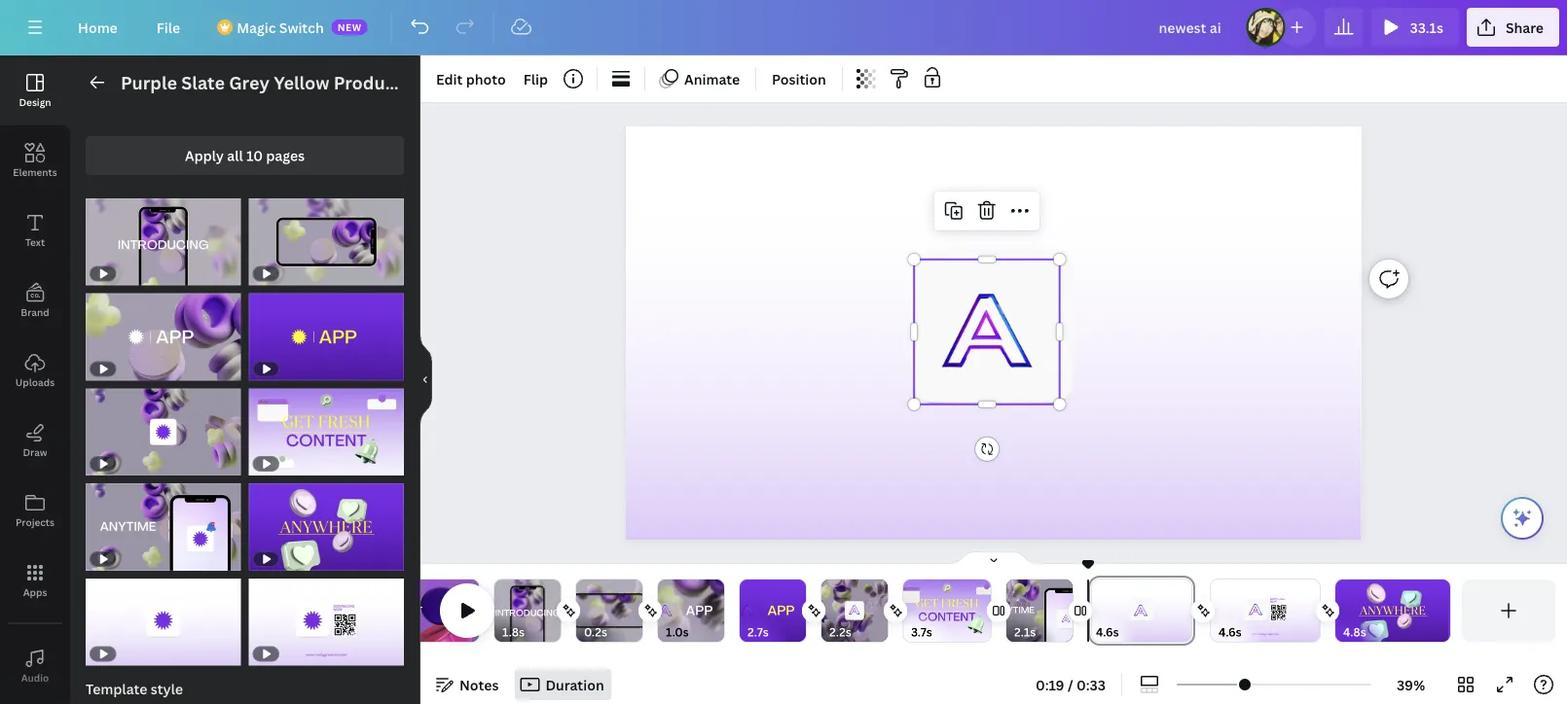 Task type: locate. For each thing, give the bounding box(es) containing it.
position
[[772, 70, 826, 88]]

trimming, end edge slider right 2.1s
[[1059, 580, 1073, 643]]

get
[[916, 596, 938, 612]]

trimming, start edge slider inside introducing button
[[495, 580, 508, 643]]

trimming, end edge slider right 1.0s
[[711, 580, 724, 643]]

2 trimming, end edge slider from the left
[[547, 580, 561, 643]]

try our newest ai
[[478, 597, 533, 624]]

trimming, start edge slider right 0.2s
[[658, 580, 672, 643]]

7 trimming, end edge slider from the left
[[977, 580, 991, 643]]

trimming, start edge slider left www.reallygreatai.com at the right
[[1211, 580, 1225, 643]]

anytime
[[995, 607, 1035, 616]]

0:19
[[1036, 676, 1065, 695]]

app button
[[617, 574, 765, 649], [718, 580, 828, 643]]

1 4.6s from the left
[[1096, 624, 1119, 641]]

trimming, start edge slider left anywhere
[[1336, 580, 1349, 643]]

5 trimming, start edge slider from the left
[[822, 580, 835, 643]]

download
[[939, 252, 1039, 268], [1271, 599, 1286, 601]]

9 trimming, start edge slider from the left
[[1211, 580, 1225, 643]]

0 vertical spatial download
[[939, 252, 1039, 268]]

purple slate grey yellow product launch video element
[[86, 199, 241, 286], [249, 199, 404, 286], [86, 294, 241, 381], [249, 294, 404, 381], [86, 389, 241, 476], [249, 389, 404, 476], [86, 484, 241, 571], [249, 484, 404, 571], [86, 579, 241, 666], [249, 579, 404, 666]]

trimming, end edge slider left anytime
[[977, 580, 991, 643]]

notes
[[459, 676, 499, 695]]

2 4.6s button from the left
[[1219, 623, 1242, 643]]

brand
[[21, 306, 49, 319]]

trimming, end edge slider left 4.8s
[[1306, 580, 1320, 643]]

file button
[[141, 8, 196, 47]]

1 horizontal spatial 4.6s button
[[1219, 623, 1242, 643]]

fresh
[[941, 596, 979, 612]]

2 4.6s from the left
[[1219, 624, 1242, 641]]

new
[[337, 20, 362, 34]]

trimming, end edge slider right the 2.2s
[[874, 580, 888, 643]]

hide image
[[420, 333, 432, 427]]

1 vertical spatial ai
[[478, 616, 488, 624]]

trimming, end edge slider
[[465, 580, 479, 643], [547, 580, 561, 643], [629, 580, 643, 643], [711, 580, 724, 643], [792, 580, 806, 643], [874, 580, 888, 643], [977, 580, 991, 643], [1059, 580, 1073, 643], [1178, 580, 1195, 643], [1306, 580, 1320, 643], [1437, 580, 1450, 643]]

trimming, start edge slider right 2.7s
[[822, 580, 835, 643]]

2 app from the left
[[686, 606, 713, 619]]

all
[[227, 147, 243, 165]]

1 horizontal spatial download now
[[1271, 599, 1286, 604]]

projects button
[[0, 476, 70, 546]]

trimming, end edge slider for 1.8s
[[547, 580, 561, 643]]

2 trimming, start edge slider from the left
[[576, 580, 590, 643]]

trimming, start edge slider for 4.6s
[[1211, 580, 1225, 643]]

9 trimming, end edge slider from the left
[[1178, 580, 1195, 643]]

1 trimming, start edge slider from the left
[[495, 580, 508, 643]]

trimming, start edge slider left content
[[903, 580, 917, 643]]

0 horizontal spatial download now
[[939, 252, 1039, 283]]

main menu bar
[[0, 0, 1567, 55]]

2.1s
[[1014, 624, 1036, 641]]

try
[[478, 597, 494, 605]]

0 vertical spatial ai
[[497, 589, 503, 593]]

0 horizontal spatial newest
[[388, 607, 423, 614]]

2 horizontal spatial newest
[[498, 607, 533, 614]]

4.6s button
[[1096, 623, 1119, 643], [1219, 623, 1242, 643]]

4.6s for 1st 4.6s button from left
[[1096, 624, 1119, 641]]

pages
[[266, 147, 305, 165]]

4.6s button left page title text box
[[1096, 623, 1119, 643]]

anytime button
[[984, 580, 1095, 678]]

0 horizontal spatial app
[[686, 606, 713, 619]]

content
[[919, 613, 976, 624]]

4.6s left page title text box
[[1096, 624, 1119, 641]]

0 horizontal spatial 4.6s
[[1096, 624, 1119, 641]]

magic switch
[[237, 18, 324, 37]]

3 trimming, start edge slider from the left
[[658, 580, 672, 643]]

1 horizontal spatial our
[[478, 607, 496, 614]]

Design title text field
[[1143, 8, 1239, 47]]

trimming, end edge slider for 4.6s
[[1306, 580, 1320, 643]]

hide pages image
[[947, 551, 1041, 567]]

1 horizontal spatial 4.6s
[[1219, 624, 1242, 641]]

trimming, start edge slider for 2.2s
[[822, 580, 835, 643]]

our newest
[[368, 607, 423, 614]]

trimming, end edge slider right anywhere
[[1437, 580, 1450, 643]]

duration button
[[514, 670, 612, 701]]

1.8s button
[[502, 623, 525, 643]]

canva assistant image
[[1511, 507, 1534, 531]]

4 trimming, start edge slider from the left
[[740, 580, 753, 643]]

download now
[[939, 252, 1039, 283], [1271, 599, 1286, 604]]

3.7s
[[911, 624, 932, 641]]

4.6s for second 4.6s button
[[1219, 624, 1242, 641]]

11 trimming, end edge slider from the left
[[1437, 580, 1450, 643]]

trimming, start edge slider inside anytime button
[[1007, 580, 1020, 643]]

2 our from the left
[[478, 607, 496, 614]]

trimming, start edge slider right 1.0s
[[740, 580, 753, 643]]

anywhere
[[1360, 603, 1426, 620]]

6 trimming, end edge slider from the left
[[874, 580, 888, 643]]

product
[[334, 71, 402, 94]]

design button
[[0, 55, 70, 126]]

4.6s button left www.reallygreatai.com at the right
[[1219, 623, 1242, 643]]

trimming, end edge slider right 1.8s
[[547, 580, 561, 643]]

trimming, start edge slider for 4.8s
[[1336, 580, 1349, 643]]

our
[[368, 607, 386, 614], [478, 607, 496, 614]]

elements
[[13, 165, 57, 179]]

trimming, start edge slider inside anywhere button
[[1336, 580, 1349, 643]]

10 trimming, start edge slider from the left
[[1336, 580, 1349, 643]]

ai up try our newest ai on the left bottom of the page
[[497, 589, 503, 593]]

www.reallygreatai.com
[[1252, 634, 1279, 636]]

trimming, end edge slider right 2.7s
[[792, 580, 806, 643]]

video
[[473, 71, 523, 94]]

trimming, end edge slider for 3.7s
[[977, 580, 991, 643]]

audio
[[21, 672, 49, 685]]

1 horizontal spatial download
[[1271, 599, 1286, 601]]

now
[[939, 267, 981, 283], [1271, 601, 1277, 604]]

3 trimming, end edge slider from the left
[[629, 580, 643, 643]]

1 horizontal spatial now
[[1271, 601, 1277, 604]]

ai down "try"
[[478, 616, 488, 624]]

5 trimming, end edge slider from the left
[[792, 580, 806, 643]]

app up 2.7s
[[768, 606, 795, 619]]

10 trimming, end edge slider from the left
[[1306, 580, 1320, 643]]

3.7s button
[[911, 623, 932, 643]]

trimming, start edge slider right the fresh
[[1007, 580, 1020, 643]]

app button for 1.0s
[[617, 574, 765, 649]]

trimming, end edge slider left 1.8s
[[465, 580, 479, 643]]

1 vertical spatial now
[[1271, 601, 1277, 604]]

edit photo
[[436, 70, 506, 88]]

apply
[[185, 147, 224, 165]]

animate button
[[653, 63, 748, 94]]

trimming, start edge slider left page title text box
[[1088, 580, 1106, 643]]

8 trimming, end edge slider from the left
[[1059, 580, 1073, 643]]

0 vertical spatial now
[[939, 267, 981, 283]]

trimming, start edge slider right introducing
[[576, 580, 590, 643]]

trimming, start edge slider
[[495, 580, 508, 643], [576, 580, 590, 643], [658, 580, 672, 643], [740, 580, 753, 643], [822, 580, 835, 643], [903, 580, 917, 643], [1007, 580, 1020, 643], [1088, 580, 1106, 643], [1211, 580, 1225, 643], [1336, 580, 1349, 643]]

app
[[768, 606, 795, 619], [686, 606, 713, 619]]

4.6s left www.reallygreatai.com at the right
[[1219, 624, 1242, 641]]

39% button
[[1379, 670, 1443, 701]]

1 horizontal spatial app
[[768, 606, 795, 619]]

our inside try our newest ai
[[478, 607, 496, 614]]

7 trimming, start edge slider from the left
[[1007, 580, 1020, 643]]

trimming, start edge slider inside app button
[[658, 580, 672, 643]]

4.6s
[[1096, 624, 1119, 641], [1219, 624, 1242, 641]]

trimming, start edge slider right "try"
[[495, 580, 508, 643]]

app up 1.0s
[[686, 606, 713, 619]]

newest
[[478, 589, 496, 593], [388, 607, 423, 614], [498, 607, 533, 614]]

trimming, start edge slider for 3.7s
[[903, 580, 917, 643]]

1 horizontal spatial ai
[[497, 589, 503, 593]]

apps
[[23, 586, 47, 599]]

0 horizontal spatial download
[[939, 252, 1039, 268]]

photo
[[466, 70, 506, 88]]

trimming, end edge slider right page title text box
[[1178, 580, 1195, 643]]

share button
[[1467, 8, 1560, 47]]

4 trimming, end edge slider from the left
[[711, 580, 724, 643]]

0 horizontal spatial our
[[368, 607, 386, 614]]

0 vertical spatial download now
[[939, 252, 1039, 283]]

6 trimming, start edge slider from the left
[[903, 580, 917, 643]]

trimming, end edge slider right 0.2s
[[629, 580, 643, 643]]

ai inside try our newest ai
[[478, 616, 488, 624]]

2.1s button
[[1014, 623, 1036, 643]]

trimming, start edge slider for 2.1s
[[1007, 580, 1020, 643]]

yellow
[[274, 71, 330, 94]]

0 horizontal spatial ai
[[478, 616, 488, 624]]

0 horizontal spatial 4.6s button
[[1096, 623, 1119, 643]]

switch
[[279, 18, 324, 37]]

1 trimming, end edge slider from the left
[[465, 580, 479, 643]]



Task type: describe. For each thing, give the bounding box(es) containing it.
0:33
[[1077, 676, 1106, 695]]

uploads button
[[0, 336, 70, 406]]

1 horizontal spatial newest
[[478, 589, 496, 593]]

get fresh
[[916, 596, 979, 612]]

style
[[151, 681, 183, 699]]

newest inside try our newest ai
[[498, 607, 533, 614]]

trimming, end edge slider for 0.2s
[[629, 580, 643, 643]]

draw
[[23, 446, 47, 459]]

1 app from the left
[[768, 606, 795, 619]]

2.2s button
[[829, 623, 852, 643]]

home link
[[62, 8, 133, 47]]

introducing button
[[472, 580, 583, 658]]

33.1s
[[1410, 18, 1444, 37]]

newest ai
[[478, 589, 503, 593]]

design
[[19, 95, 51, 109]]

draw button
[[0, 406, 70, 476]]

apps button
[[0, 546, 70, 616]]

audio button
[[0, 632, 70, 702]]

text button
[[0, 196, 70, 266]]

elements button
[[0, 126, 70, 196]]

trimming, end edge slider for 4.8s
[[1437, 580, 1450, 643]]

slate
[[181, 71, 225, 94]]

flip button
[[516, 63, 556, 94]]

0.2s
[[584, 624, 607, 641]]

2.7s button
[[748, 623, 769, 643]]

magic
[[237, 18, 276, 37]]

1.0s
[[666, 624, 689, 641]]

0 horizontal spatial now
[[939, 267, 981, 283]]

duration
[[546, 676, 604, 695]]

apply all 10 pages
[[185, 147, 305, 165]]

app button for 2.7s
[[718, 580, 828, 643]]

introducing
[[495, 610, 560, 619]]

videos image
[[0, 702, 70, 705]]

purple slate grey yellow product launch video
[[121, 71, 523, 94]]

brand button
[[0, 266, 70, 336]]

anywhere button
[[1336, 580, 1453, 644]]

trimming, start edge slider for 1.8s
[[495, 580, 508, 643]]

template
[[86, 681, 147, 699]]

0.2s button
[[584, 623, 607, 643]]

animate
[[684, 70, 740, 88]]

4.8s
[[1343, 624, 1366, 641]]

10
[[246, 147, 263, 165]]

trimming, start edge slider for 0.2s
[[576, 580, 590, 643]]

edit
[[436, 70, 463, 88]]

notes button
[[428, 670, 507, 701]]

39%
[[1397, 676, 1425, 695]]

4.8s button
[[1343, 623, 1366, 643]]

apply all 10 pages button
[[86, 136, 404, 175]]

uploads
[[15, 376, 55, 389]]

2.7s
[[748, 624, 769, 641]]

template style
[[86, 681, 183, 699]]

text
[[25, 236, 45, 249]]

purple
[[121, 71, 177, 94]]

trimming, start edge slider for 1.0s
[[658, 580, 672, 643]]

2.2s
[[829, 624, 852, 641]]

projects
[[16, 516, 55, 529]]

1 vertical spatial download
[[1271, 599, 1286, 601]]

1 vertical spatial download now
[[1271, 599, 1286, 604]]

Page title text field
[[1128, 623, 1135, 643]]

share
[[1506, 18, 1544, 37]]

/
[[1068, 676, 1073, 695]]

trimming, start edge slider for 2.7s
[[740, 580, 753, 643]]

home
[[78, 18, 118, 37]]

1 4.6s button from the left
[[1096, 623, 1119, 643]]

0:19 / 0:33
[[1036, 676, 1106, 695]]

launch
[[406, 71, 469, 94]]

8 trimming, start edge slider from the left
[[1088, 580, 1106, 643]]

file
[[157, 18, 180, 37]]

trimming, end edge slider for 2.1s
[[1059, 580, 1073, 643]]

1 our from the left
[[368, 607, 386, 614]]

position button
[[764, 63, 834, 94]]

side panel tab list
[[0, 55, 70, 705]]

trimming, end edge slider for 2.2s
[[874, 580, 888, 643]]

trimming, end edge slider for 2.7s
[[792, 580, 806, 643]]

33.1s button
[[1371, 8, 1459, 47]]

flip
[[523, 70, 548, 88]]

edit photo button
[[428, 63, 514, 94]]

grey
[[229, 71, 270, 94]]

1.8s
[[502, 624, 525, 641]]

1.0s button
[[666, 623, 689, 643]]

trimming, end edge slider for 1.0s
[[711, 580, 724, 643]]



Task type: vqa. For each thing, say whether or not it's contained in the screenshot.
app button associated with 2.7s
yes



